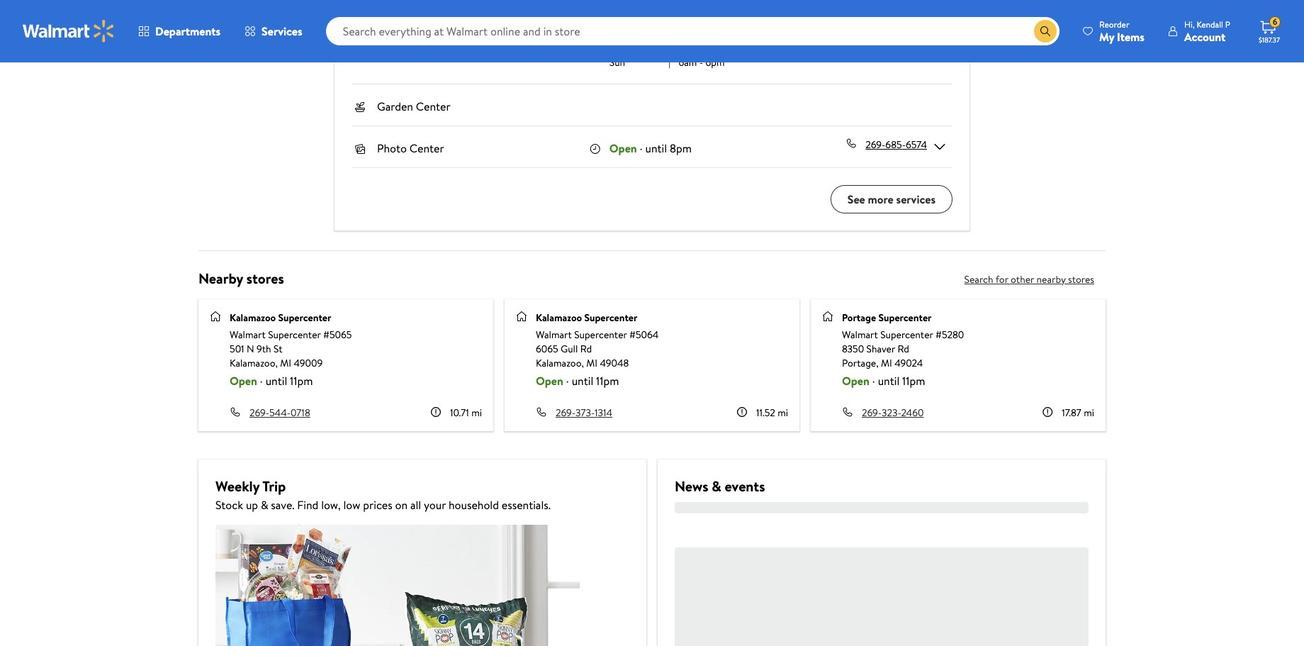 Task type: vqa. For each thing, say whether or not it's contained in the screenshot.
7pm's -
yes



Task type: describe. For each thing, give the bounding box(es) containing it.
kalamazoo supercenter walmart supercenter # 5065 501 n 9th st kalamazoo , mi 49009 open · until 11pm
[[230, 310, 352, 388]]

on
[[395, 497, 408, 512]]

6065
[[536, 341, 559, 356]]

photo center
[[377, 140, 444, 156]]

household
[[449, 497, 499, 512]]

weekly
[[216, 476, 260, 495]]

photo
[[377, 140, 407, 156]]

weekly trip heading
[[216, 476, 630, 496]]

shaver
[[867, 341, 896, 356]]

1 portage from the top
[[842, 310, 877, 324]]

st
[[274, 341, 283, 356]]

49024
[[895, 356, 923, 370]]

open inside kalamazoo supercenter walmart supercenter # 5064 6065 gull rd kalamazoo , mi 49048 open · until 11pm
[[536, 373, 564, 388]]

stock
[[216, 497, 243, 512]]

reorder my items
[[1100, 18, 1145, 44]]

weekly trip image
[[216, 524, 580, 646]]

Search search field
[[326, 17, 1060, 45]]

prices
[[363, 497, 393, 512]]

6am
[[679, 55, 697, 69]]

, for portage supercenter walmart supercenter # 5280 8350 shaver rd portage , mi 49024 open · until 11pm
[[877, 356, 879, 370]]

other
[[1011, 272, 1035, 286]]

269- for kalamazoo supercenter walmart supercenter # 5065 501 n 9th st kalamazoo , mi 49009 open · until 11pm
[[250, 405, 269, 419]]

rd for kalamazoo supercenter walmart supercenter # 5064 6065 gull rd kalamazoo , mi 49048 open · until 11pm
[[581, 341, 592, 356]]

9am - 7pm
[[679, 38, 725, 52]]

0 vertical spatial 8pm
[[706, 21, 725, 35]]

373-
[[576, 405, 595, 419]]

center for garden center
[[416, 99, 451, 114]]

mi for kalamazoo supercenter walmart supercenter # 5065 501 n 9th st kalamazoo , mi 49009 open · until 11pm
[[472, 405, 482, 419]]

1 | from the top
[[669, 21, 671, 35]]

, for kalamazoo supercenter walmart supercenter # 5064 6065 gull rd kalamazoo , mi 49048 open · until 11pm
[[582, 356, 584, 370]]

supercenter up 5065
[[278, 310, 331, 324]]

essentials.
[[502, 497, 551, 512]]

search for other nearby stores
[[965, 272, 1095, 286]]

learn more link
[[856, 0, 928, 20]]

11pm for portage supercenter walmart supercenter # 5280 8350 shaver rd portage , mi 49024 open · until 11pm
[[903, 373, 926, 388]]

supercenter up 49048 on the bottom
[[575, 327, 627, 341]]

· inside kalamazoo supercenter walmart supercenter # 5065 501 n 9th st kalamazoo , mi 49009 open · until 11pm
[[260, 373, 263, 388]]

open · until 8pm
[[610, 140, 692, 156]]

save.
[[271, 497, 295, 512]]

learn
[[867, 1, 891, 16]]

kalamazoo supercenter walmart supercenter # 5064 6065 gull rd kalamazoo , mi 49048 open · until 11pm
[[536, 310, 659, 388]]

low,
[[321, 497, 341, 512]]

services
[[262, 23, 303, 39]]

services button
[[233, 14, 315, 48]]

17.87
[[1063, 405, 1082, 419]]

269- down learn
[[867, 33, 887, 47]]

until inside the portage supercenter walmart supercenter # 5280 8350 shaver rd portage , mi 49024 open · until 11pm
[[878, 373, 900, 388]]

trip
[[263, 476, 286, 495]]

685- for 6021
[[887, 33, 908, 47]]

sat
[[610, 38, 624, 52]]

my
[[1100, 29, 1115, 44]]

8350
[[842, 341, 865, 356]]

11pm inside kalamazoo supercenter walmart supercenter # 5065 501 n 9th st kalamazoo , mi 49009 open · until 11pm
[[290, 373, 313, 388]]

departments button
[[126, 14, 233, 48]]

see more services button
[[831, 185, 953, 213]]

0 horizontal spatial stores
[[247, 268, 284, 288]]

6pm
[[706, 55, 725, 69]]

services
[[897, 191, 936, 207]]

see
[[848, 191, 866, 207]]

learn more
[[867, 1, 916, 16]]

for
[[996, 272, 1009, 286]]

- for 8pm
[[700, 21, 704, 35]]

search icon image
[[1040, 26, 1052, 37]]

11.52
[[757, 405, 776, 419]]

269-323-2460
[[862, 405, 924, 419]]

10.71 mi
[[450, 405, 482, 419]]

until inside kalamazoo supercenter walmart supercenter # 5065 501 n 9th st kalamazoo , mi 49009 open · until 11pm
[[266, 373, 287, 388]]

& inside heading
[[712, 476, 722, 495]]

323-
[[882, 405, 902, 419]]

low
[[344, 497, 361, 512]]

weekly trip stock up & save. find low, low prices on all your household essentials.
[[216, 476, 551, 512]]

supercenter up 49009
[[268, 327, 321, 341]]

open inside the portage supercenter walmart supercenter # 5280 8350 shaver rd portage , mi 49024 open · until 11pm
[[842, 373, 870, 388]]

269-373-1314 link
[[556, 405, 613, 419]]

walmart for kalamazoo supercenter walmart supercenter # 5064 6065 gull rd kalamazoo , mi 49048 open · until 11pm
[[536, 327, 572, 341]]

search for other nearby stores link
[[953, 268, 1106, 291]]

news & events
[[675, 476, 765, 495]]

269-685-6021 link
[[867, 33, 928, 47]]

events
[[725, 476, 765, 495]]

news
[[675, 476, 709, 495]]

reorder
[[1100, 18, 1130, 30]]

all
[[411, 497, 421, 512]]

0718
[[291, 405, 310, 419]]

up
[[246, 497, 258, 512]]

mi for portage supercenter walmart supercenter # 5280 8350 shaver rd portage , mi 49024 open · until 11pm
[[881, 356, 893, 370]]

news & events heading
[[675, 476, 1089, 496]]

501
[[230, 341, 244, 356]]

supercenter up 49024
[[881, 327, 934, 341]]

hi,
[[1185, 18, 1195, 30]]

$187.37
[[1259, 35, 1281, 45]]

6
[[1273, 16, 1278, 28]]

p
[[1226, 18, 1231, 30]]

- for fri
[[632, 21, 635, 35]]

account
[[1185, 29, 1226, 44]]

544-
[[269, 405, 291, 419]]

17.87 mi
[[1063, 405, 1095, 419]]



Task type: locate. For each thing, give the bounding box(es) containing it.
1 horizontal spatial mi
[[778, 405, 789, 419]]

3 , from the left
[[877, 356, 879, 370]]

49009
[[294, 356, 323, 370]]

0 horizontal spatial walmart
[[230, 327, 266, 341]]

685-
[[887, 33, 908, 47], [886, 138, 906, 152]]

1 horizontal spatial mi
[[587, 356, 598, 370]]

mi for kalamazoo supercenter walmart supercenter # 5064 6065 gull rd kalamazoo , mi 49048 open · until 11pm
[[587, 356, 598, 370]]

2 mi from the left
[[587, 356, 598, 370]]

1314
[[595, 405, 613, 419]]

center
[[416, 99, 451, 114], [410, 140, 444, 156]]

1 11pm from the left
[[290, 373, 313, 388]]

3 | from the top
[[669, 55, 671, 69]]

&
[[712, 476, 722, 495], [261, 497, 268, 512]]

3 mi from the left
[[881, 356, 893, 370]]

more
[[894, 1, 916, 16], [868, 191, 894, 207]]

1 mi from the left
[[472, 405, 482, 419]]

supercenter
[[278, 310, 331, 324], [585, 310, 638, 324], [879, 310, 932, 324], [268, 327, 321, 341], [575, 327, 627, 341], [881, 327, 934, 341]]

269-685-6574 link
[[866, 138, 928, 156]]

1 horizontal spatial #
[[630, 327, 636, 341]]

- left 7pm
[[700, 38, 704, 52]]

0 horizontal spatial &
[[261, 497, 268, 512]]

49048
[[600, 356, 629, 370]]

269-544-0718
[[250, 405, 310, 419]]

, inside kalamazoo supercenter walmart supercenter # 5064 6065 gull rd kalamazoo , mi 49048 open · until 11pm
[[582, 356, 584, 370]]

& right up
[[261, 497, 268, 512]]

1 horizontal spatial ,
[[582, 356, 584, 370]]

mi right 11.52
[[778, 405, 789, 419]]

269- left 6574
[[866, 138, 886, 152]]

| for 6am - 6pm
[[669, 55, 671, 69]]

2 , from the left
[[582, 356, 584, 370]]

1 vertical spatial 8pm
[[670, 140, 692, 156]]

nearby
[[199, 268, 243, 288]]

2 rd from the left
[[898, 341, 910, 356]]

mi for kalamazoo supercenter walmart supercenter # 5064 6065 gull rd kalamazoo , mi 49048 open · until 11pm
[[778, 405, 789, 419]]

2 horizontal spatial #
[[936, 327, 942, 341]]

1 vertical spatial center
[[410, 140, 444, 156]]

mi inside kalamazoo supercenter walmart supercenter # 5064 6065 gull rd kalamazoo , mi 49048 open · until 11pm
[[587, 356, 598, 370]]

stores
[[247, 268, 284, 288], [1069, 272, 1095, 286]]

2 11pm from the left
[[596, 373, 619, 388]]

0 vertical spatial 685-
[[887, 33, 908, 47]]

5280
[[942, 327, 965, 341]]

269- for kalamazoo supercenter walmart supercenter # 5064 6065 gull rd kalamazoo , mi 49048 open · until 11pm
[[556, 405, 576, 419]]

rd right gull
[[581, 341, 592, 356]]

fri
[[638, 21, 649, 35]]

more inside see more services dropdown button
[[868, 191, 894, 207]]

# for kalamazoo supercenter walmart supercenter # 5065 501 n 9th st kalamazoo , mi 49009 open · until 11pm
[[323, 327, 330, 341]]

269- for portage supercenter walmart supercenter # 5280 8350 shaver rd portage , mi 49024 open · until 11pm
[[862, 405, 882, 419]]

portage
[[842, 310, 877, 324], [842, 356, 877, 370]]

1 vertical spatial 685-
[[886, 138, 906, 152]]

portage up 8350
[[842, 310, 877, 324]]

11pm inside kalamazoo supercenter walmart supercenter # 5064 6065 gull rd kalamazoo , mi 49048 open · until 11pm
[[596, 373, 619, 388]]

1 9am from the top
[[679, 21, 697, 35]]

center for photo center
[[410, 140, 444, 156]]

center right photo
[[410, 140, 444, 156]]

·
[[640, 140, 643, 156], [260, 373, 263, 388], [567, 373, 569, 388], [873, 373, 876, 388]]

search
[[965, 272, 994, 286]]

center right garden on the left top of page
[[416, 99, 451, 114]]

supercenter up 5064
[[585, 310, 638, 324]]

find
[[297, 497, 319, 512]]

until inside kalamazoo supercenter walmart supercenter # 5064 6065 gull rd kalamazoo , mi 49048 open · until 11pm
[[572, 373, 594, 388]]

0 horizontal spatial 11pm
[[290, 373, 313, 388]]

supercenter up the shaver
[[879, 310, 932, 324]]

2 horizontal spatial mi
[[881, 356, 893, 370]]

| left 6am
[[669, 55, 671, 69]]

kendall
[[1197, 18, 1224, 30]]

2 horizontal spatial walmart
[[842, 327, 879, 341]]

& inside weekly trip stock up & save. find low, low prices on all your household essentials.
[[261, 497, 268, 512]]

mon
[[610, 21, 629, 35]]

portage left 49024
[[842, 356, 877, 370]]

walmart for kalamazoo supercenter walmart supercenter # 5065 501 n 9th st kalamazoo , mi 49009 open · until 11pm
[[230, 327, 266, 341]]

, inside the portage supercenter walmart supercenter # 5280 8350 shaver rd portage , mi 49024 open · until 11pm
[[877, 356, 879, 370]]

269- left 2460
[[862, 405, 882, 419]]

walmart image
[[23, 20, 115, 43]]

1 rd from the left
[[581, 341, 592, 356]]

# right gull
[[630, 327, 636, 341]]

2 9am from the top
[[679, 38, 697, 52]]

# for kalamazoo supercenter walmart supercenter # 5064 6065 gull rd kalamazoo , mi 49048 open · until 11pm
[[630, 327, 636, 341]]

269-685-6021
[[867, 33, 928, 47]]

, right 9th
[[276, 356, 278, 370]]

1 horizontal spatial stores
[[1069, 272, 1095, 286]]

9am up 6am
[[679, 38, 697, 52]]

7pm
[[706, 38, 725, 52]]

walmart inside kalamazoo supercenter walmart supercenter # 5065 501 n 9th st kalamazoo , mi 49009 open · until 11pm
[[230, 327, 266, 341]]

mi inside the portage supercenter walmart supercenter # 5280 8350 shaver rd portage , mi 49024 open · until 11pm
[[881, 356, 893, 370]]

| right fri
[[669, 21, 671, 35]]

0 vertical spatial &
[[712, 476, 722, 495]]

9am for 9am - 7pm
[[679, 38, 697, 52]]

1 mi from the left
[[280, 356, 292, 370]]

1 # from the left
[[323, 327, 330, 341]]

# inside kalamazoo supercenter walmart supercenter # 5065 501 n 9th st kalamazoo , mi 49009 open · until 11pm
[[323, 327, 330, 341]]

- right 6am
[[700, 55, 704, 69]]

mi left 49009
[[280, 356, 292, 370]]

rd inside the portage supercenter walmart supercenter # 5280 8350 shaver rd portage , mi 49024 open · until 11pm
[[898, 341, 910, 356]]

3 11pm from the left
[[903, 373, 926, 388]]

1 walmart from the left
[[230, 327, 266, 341]]

· inside the portage supercenter walmart supercenter # 5280 8350 shaver rd portage , mi 49024 open · until 11pm
[[873, 373, 876, 388]]

5065
[[330, 327, 352, 341]]

# inside kalamazoo supercenter walmart supercenter # 5064 6065 gull rd kalamazoo , mi 49048 open · until 11pm
[[630, 327, 636, 341]]

2 mi from the left
[[778, 405, 789, 419]]

mi inside kalamazoo supercenter walmart supercenter # 5065 501 n 9th st kalamazoo , mi 49009 open · until 11pm
[[280, 356, 292, 370]]

2 horizontal spatial mi
[[1084, 405, 1095, 419]]

garden center
[[377, 99, 451, 114]]

open
[[610, 140, 637, 156], [230, 373, 257, 388], [536, 373, 564, 388], [842, 373, 870, 388]]

Walmart Site-Wide search field
[[326, 17, 1060, 45]]

sun
[[610, 55, 626, 69]]

kalamazoo
[[230, 310, 276, 324], [536, 310, 582, 324], [230, 356, 276, 370], [536, 356, 582, 370]]

, inside kalamazoo supercenter walmart supercenter # 5065 501 n 9th st kalamazoo , mi 49009 open · until 11pm
[[276, 356, 278, 370]]

2 horizontal spatial ,
[[877, 356, 879, 370]]

nearby stores
[[199, 268, 284, 288]]

· inside kalamazoo supercenter walmart supercenter # 5064 6065 gull rd kalamazoo , mi 49048 open · until 11pm
[[567, 373, 569, 388]]

1 horizontal spatial rd
[[898, 341, 910, 356]]

11pm down 49024
[[903, 373, 926, 388]]

0 horizontal spatial #
[[323, 327, 330, 341]]

2 vertical spatial |
[[669, 55, 671, 69]]

walmart inside kalamazoo supercenter walmart supercenter # 5064 6065 gull rd kalamazoo , mi 49048 open · until 11pm
[[536, 327, 572, 341]]

1 horizontal spatial walmart
[[536, 327, 572, 341]]

269- left 0718
[[250, 405, 269, 419]]

| left 9am - 7pm at the right top
[[669, 38, 671, 52]]

11.52 mi
[[757, 405, 789, 419]]

1 , from the left
[[276, 356, 278, 370]]

more right see
[[868, 191, 894, 207]]

# for portage supercenter walmart supercenter # 5280 8350 shaver rd portage , mi 49024 open · until 11pm
[[936, 327, 942, 341]]

2 horizontal spatial 11pm
[[903, 373, 926, 388]]

2 portage from the top
[[842, 356, 877, 370]]

269-544-0718 link
[[250, 405, 310, 419]]

mi left 49048 on the bottom
[[587, 356, 598, 370]]

garden
[[377, 99, 413, 114]]

1 horizontal spatial &
[[712, 476, 722, 495]]

9am
[[679, 21, 697, 35], [679, 38, 697, 52]]

0 horizontal spatial ,
[[276, 356, 278, 370]]

# right the shaver
[[936, 327, 942, 341]]

3 # from the left
[[936, 327, 942, 341]]

0 horizontal spatial mi
[[280, 356, 292, 370]]

- for 6pm
[[700, 55, 704, 69]]

6am - 6pm
[[679, 55, 725, 69]]

2 walmart from the left
[[536, 327, 572, 341]]

269-373-1314
[[556, 405, 613, 419]]

- up 9am - 7pm at the right top
[[700, 21, 704, 35]]

0 vertical spatial more
[[894, 1, 916, 16]]

685- down learn more link
[[887, 33, 908, 47]]

mi
[[280, 356, 292, 370], [587, 356, 598, 370], [881, 356, 893, 370]]

# right st
[[323, 327, 330, 341]]

hi, kendall p account
[[1185, 18, 1231, 44]]

0 horizontal spatial rd
[[581, 341, 592, 356]]

mon - fri
[[610, 21, 649, 35]]

mi right 17.87
[[1084, 405, 1095, 419]]

rd
[[581, 341, 592, 356], [898, 341, 910, 356]]

rd inside kalamazoo supercenter walmart supercenter # 5064 6065 gull rd kalamazoo , mi 49048 open · until 11pm
[[581, 341, 592, 356]]

open inside kalamazoo supercenter walmart supercenter # 5065 501 n 9th st kalamazoo , mi 49009 open · until 11pm
[[230, 373, 257, 388]]

1 vertical spatial &
[[261, 497, 268, 512]]

9am - 8pm
[[679, 21, 725, 35]]

10.71
[[450, 405, 469, 419]]

departments
[[155, 23, 221, 39]]

1 vertical spatial |
[[669, 38, 671, 52]]

269-323-2460 link
[[862, 405, 924, 419]]

portage supercenter walmart supercenter # 5280 8350 shaver rd portage , mi 49024 open · until 11pm
[[842, 310, 965, 388]]

6574
[[906, 138, 928, 152]]

0 horizontal spatial mi
[[472, 405, 482, 419]]

2 | from the top
[[669, 38, 671, 52]]

0 vertical spatial |
[[669, 21, 671, 35]]

- left fri
[[632, 21, 635, 35]]

mi left 49024
[[881, 356, 893, 370]]

6021
[[908, 33, 928, 47]]

mi for portage supercenter walmart supercenter # 5280 8350 shaver rd portage , mi 49024 open · until 11pm
[[1084, 405, 1095, 419]]

0 vertical spatial center
[[416, 99, 451, 114]]

9am for 9am - 8pm
[[679, 21, 697, 35]]

-
[[632, 21, 635, 35], [700, 21, 704, 35], [700, 38, 704, 52], [700, 55, 704, 69]]

your
[[424, 497, 446, 512]]

1 vertical spatial 9am
[[679, 38, 697, 52]]

9th
[[257, 341, 271, 356]]

1 horizontal spatial 11pm
[[596, 373, 619, 388]]

walmart for portage supercenter walmart supercenter # 5280 8350 shaver rd portage , mi 49024 open · until 11pm
[[842, 327, 879, 341]]

more inside learn more link
[[894, 1, 916, 16]]

more for learn
[[894, 1, 916, 16]]

mi right 10.71
[[472, 405, 482, 419]]

| for 9am - 7pm
[[669, 38, 671, 52]]

- for 7pm
[[700, 38, 704, 52]]

3 walmart from the left
[[842, 327, 879, 341]]

5064
[[636, 327, 659, 341]]

269-685-6574
[[866, 138, 928, 152]]

until
[[646, 140, 667, 156], [266, 373, 287, 388], [572, 373, 594, 388], [878, 373, 900, 388]]

9am up 9am - 7pm at the right top
[[679, 21, 697, 35]]

more right learn
[[894, 1, 916, 16]]

11pm inside the portage supercenter walmart supercenter # 5280 8350 shaver rd portage , mi 49024 open · until 11pm
[[903, 373, 926, 388]]

, right gull
[[582, 356, 584, 370]]

0 vertical spatial 9am
[[679, 21, 697, 35]]

269-
[[867, 33, 887, 47], [866, 138, 886, 152], [250, 405, 269, 419], [556, 405, 576, 419], [862, 405, 882, 419]]

0 vertical spatial portage
[[842, 310, 877, 324]]

# inside the portage supercenter walmart supercenter # 5280 8350 shaver rd portage , mi 49024 open · until 11pm
[[936, 327, 942, 341]]

0 horizontal spatial 8pm
[[670, 140, 692, 156]]

1 vertical spatial more
[[868, 191, 894, 207]]

rd for portage supercenter walmart supercenter # 5280 8350 shaver rd portage , mi 49024 open · until 11pm
[[898, 341, 910, 356]]

1 vertical spatial portage
[[842, 356, 877, 370]]

11pm
[[290, 373, 313, 388], [596, 373, 619, 388], [903, 373, 926, 388]]

11pm for kalamazoo supercenter walmart supercenter # 5064 6065 gull rd kalamazoo , mi 49048 open · until 11pm
[[596, 373, 619, 388]]

685- for 6574
[[886, 138, 906, 152]]

11pm down 49048 on the bottom
[[596, 373, 619, 388]]

items
[[1118, 29, 1145, 44]]

685- up see more services
[[886, 138, 906, 152]]

walmart inside the portage supercenter walmart supercenter # 5280 8350 shaver rd portage , mi 49024 open · until 11pm
[[842, 327, 879, 341]]

gull
[[561, 341, 578, 356]]

more for see
[[868, 191, 894, 207]]

nearby
[[1037, 272, 1066, 286]]

11pm down 49009
[[290, 373, 313, 388]]

,
[[276, 356, 278, 370], [582, 356, 584, 370], [877, 356, 879, 370]]

269- left 1314
[[556, 405, 576, 419]]

2460
[[902, 405, 924, 419]]

3 mi from the left
[[1084, 405, 1095, 419]]

1 horizontal spatial 8pm
[[706, 21, 725, 35]]

2 # from the left
[[630, 327, 636, 341]]

6 $187.37
[[1259, 16, 1281, 45]]

rd right the shaver
[[898, 341, 910, 356]]

, right 8350
[[877, 356, 879, 370]]

n
[[247, 341, 254, 356]]

& right news
[[712, 476, 722, 495]]

|
[[669, 21, 671, 35], [669, 38, 671, 52], [669, 55, 671, 69]]



